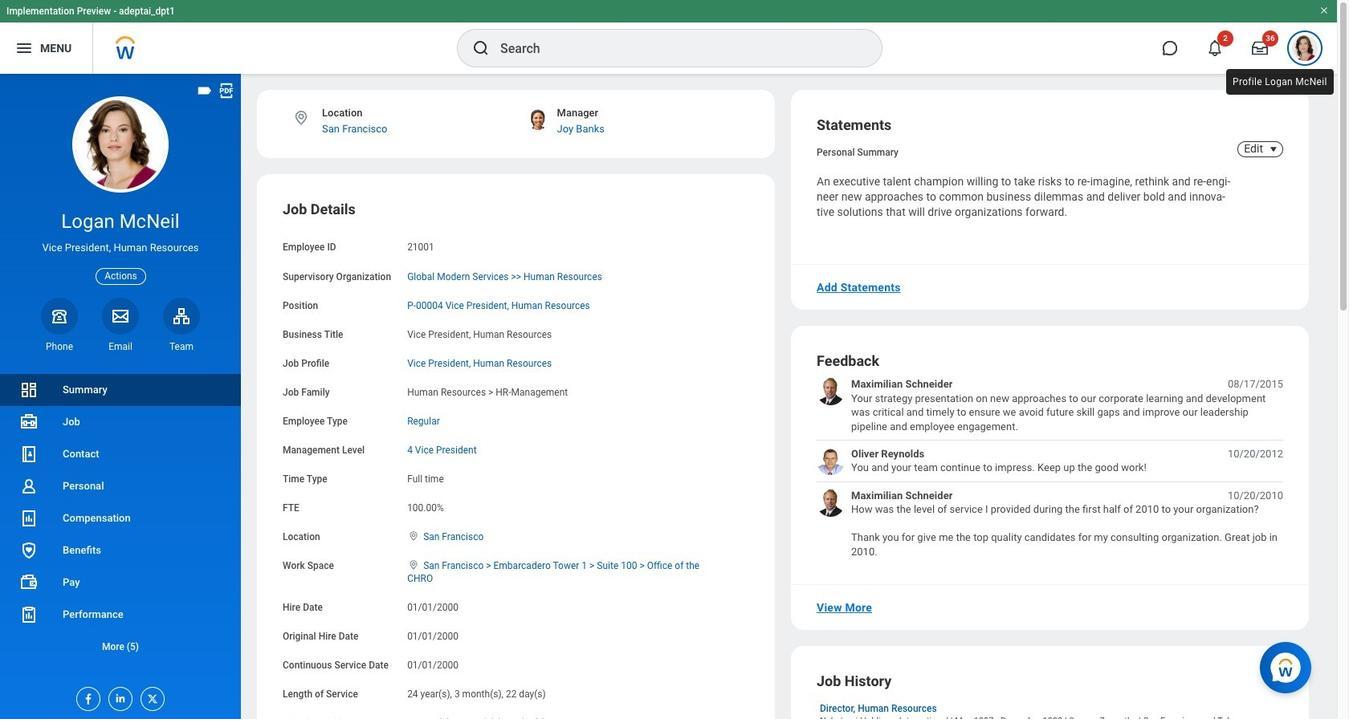 Task type: vqa. For each thing, say whether or not it's contained in the screenshot.
Recruiting related to New Product - Sales Team Field Readiness
no



Task type: locate. For each thing, give the bounding box(es) containing it.
0 vertical spatial employee's photo (maximilian schneider) image
[[817, 378, 845, 406]]

1 location image from the top
[[407, 531, 420, 543]]

tooltip
[[1224, 66, 1338, 98]]

pay image
[[19, 574, 39, 593]]

1 vertical spatial employee's photo (maximilian schneider) image
[[817, 489, 845, 517]]

employee's photo (maximilian schneider) image down employee's photo (oliver reynolds)
[[817, 489, 845, 517]]

employee's photo (maximilian schneider) image
[[817, 378, 845, 406], [817, 489, 845, 517]]

benefits image
[[19, 542, 39, 561]]

facebook image
[[77, 689, 95, 706]]

close environment banner image
[[1320, 6, 1330, 15]]

1 vertical spatial location image
[[407, 560, 420, 572]]

list
[[0, 374, 241, 664], [817, 378, 1284, 559]]

notifications large image
[[1208, 40, 1224, 56]]

Search Workday  search field
[[501, 31, 849, 66]]

x image
[[141, 689, 159, 706]]

location image
[[407, 531, 420, 543], [407, 560, 420, 572]]

banner
[[0, 0, 1338, 74]]

profile logan mcneil image
[[1293, 35, 1319, 64]]

personal summary element
[[817, 144, 899, 158]]

0 vertical spatial location image
[[407, 531, 420, 543]]

performance image
[[19, 606, 39, 625]]

job image
[[19, 413, 39, 432]]

search image
[[472, 39, 491, 58]]

group
[[283, 200, 750, 720]]

summary image
[[19, 381, 39, 400]]

justify image
[[14, 39, 34, 58]]

0 horizontal spatial list
[[0, 374, 241, 664]]

employee's photo (maximilian schneider) image up employee's photo (oliver reynolds)
[[817, 378, 845, 406]]

compensation image
[[19, 509, 39, 529]]

phone image
[[48, 307, 71, 326]]

view team image
[[172, 307, 191, 326]]

full time element
[[407, 471, 444, 485]]



Task type: describe. For each thing, give the bounding box(es) containing it.
phone logan mcneil element
[[41, 341, 78, 353]]

view printable version (pdf) image
[[218, 82, 235, 100]]

caret down image
[[1265, 143, 1284, 156]]

2 location image from the top
[[407, 560, 420, 572]]

1 employee's photo (maximilian schneider) image from the top
[[817, 378, 845, 406]]

employee's photo (oliver reynolds) image
[[817, 448, 845, 476]]

contact image
[[19, 445, 39, 464]]

2 employee's photo (maximilian schneider) image from the top
[[817, 489, 845, 517]]

tag image
[[196, 82, 214, 100]]

location image
[[292, 109, 310, 127]]

1 horizontal spatial list
[[817, 378, 1284, 559]]

inbox large image
[[1253, 40, 1269, 56]]

navigation pane region
[[0, 74, 241, 720]]

team logan mcneil element
[[163, 341, 200, 353]]

email logan mcneil element
[[102, 341, 139, 353]]

personal image
[[19, 477, 39, 497]]

mail image
[[111, 307, 130, 326]]

linkedin image
[[109, 689, 127, 705]]



